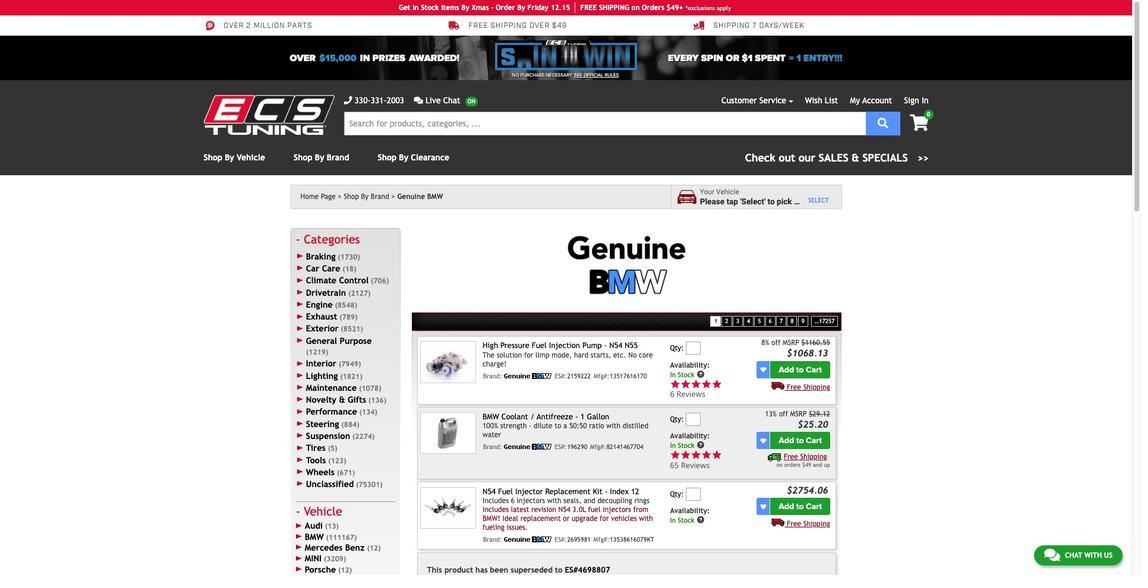 Task type: vqa. For each thing, say whether or not it's contained in the screenshot.


Task type: locate. For each thing, give the bounding box(es) containing it.
exterior
[[306, 324, 339, 334]]

by left clearance
[[399, 153, 408, 162]]

bmw inside 'vehicle audi (13) bmw (111167) mercedes benz (12) mini (3209) porsche (12)'
[[305, 532, 324, 542]]

high pressure fuel injection pump - n54 n55 link
[[483, 341, 638, 350]]

spin
[[701, 52, 723, 64]]

0 vertical spatial over
[[224, 22, 244, 30]]

on
[[631, 4, 640, 12], [776, 462, 783, 468]]

off inside 13% off msrp $29.12 $25.20
[[779, 410, 788, 418]]

cart
[[806, 365, 822, 375], [806, 436, 822, 446], [806, 502, 822, 512]]

tires
[[306, 443, 326, 453]]

novelty
[[306, 395, 336, 405]]

2 free shipping image from the top
[[771, 518, 785, 527]]

add to cart for $1068.13
[[779, 365, 822, 375]]

0 vertical spatial n54
[[609, 341, 622, 350]]

1 vertical spatial question sign image
[[697, 516, 705, 524]]

0 vertical spatial qty:
[[670, 344, 684, 353]]

2 availability: in stock from the top
[[670, 432, 710, 450]]

vehicle inside 'vehicle audi (13) bmw (111167) mercedes benz (12) mini (3209) porsche (12)'
[[304, 505, 342, 518]]

injectors down injector
[[517, 497, 545, 505]]

reviews down question sign icon
[[681, 460, 710, 471]]

add for $25.20
[[779, 436, 794, 446]]

0 vertical spatial reviews
[[676, 389, 705, 400]]

(12) right benz
[[367, 544, 381, 553]]

free shipping down $2754.06
[[787, 520, 830, 528]]

2 vertical spatial qty:
[[670, 490, 684, 499]]

in up 6 reviews
[[670, 370, 676, 379]]

chat right live
[[443, 96, 460, 105]]

0 vertical spatial add to cart button
[[770, 361, 830, 378]]

comments image left live
[[414, 96, 423, 105]]

phone image
[[344, 96, 352, 105]]

with right "ratio"
[[606, 422, 620, 430]]

add to cart down $2754.06
[[779, 502, 822, 512]]

xmas
[[472, 4, 489, 12]]

1 horizontal spatial on
[[776, 462, 783, 468]]

shop
[[204, 153, 222, 162], [294, 153, 312, 162], [378, 153, 396, 162], [344, 193, 359, 201]]

necessary.
[[546, 73, 573, 78]]

in up 65
[[670, 441, 676, 450]]

genuine bmw - corporate logo image down strength
[[504, 444, 552, 450]]

1 vertical spatial qty:
[[670, 415, 684, 424]]

6
[[769, 318, 772, 324], [670, 389, 674, 400], [511, 497, 515, 505]]

1 vertical spatial comments image
[[1044, 548, 1060, 562]]

2 qty: from the top
[[670, 415, 684, 424]]

0 vertical spatial shop by brand link
[[294, 153, 349, 162]]

es#: for 6 reviews
[[555, 372, 567, 379]]

benz
[[345, 543, 365, 553]]

availability: for 65
[[670, 432, 710, 440]]

rings
[[634, 497, 650, 505]]

brand: down fueling
[[483, 536, 502, 543]]

9 link
[[798, 316, 808, 327]]

star image
[[680, 379, 691, 389], [691, 379, 701, 389], [701, 379, 712, 389], [670, 450, 680, 460]]

add to cart button down $1068.13
[[770, 361, 830, 378]]

1 free shipping image from the top
[[771, 381, 785, 390]]

by right order
[[517, 4, 525, 12]]

0 vertical spatial vehicle
[[237, 153, 265, 162]]

2 vertical spatial genuine bmw - corporate logo image
[[504, 537, 552, 543]]

1 inside bmw coolant / antifreeze - 1 gallon 100% strength - dilute to a 50:50 ratio with distilled water
[[580, 412, 585, 421]]

es#2159222 - 13517616170 - high pressure fuel injection pump - n54 n55 - the solution for limp mode, hard starts, etc. no core charge! - genuine bmw - bmw image
[[420, 341, 476, 383]]

get
[[399, 4, 410, 12]]

customer service button
[[722, 94, 793, 107]]

1 vertical spatial availability:
[[670, 432, 710, 440]]

0 vertical spatial off
[[771, 339, 781, 347]]

brand for shop by vehicle
[[327, 153, 349, 162]]

1 horizontal spatial 6
[[670, 389, 674, 400]]

1 cart from the top
[[806, 365, 822, 375]]

brand up page
[[327, 153, 349, 162]]

es#: left '2159222'
[[555, 372, 567, 379]]

question sign image
[[697, 370, 705, 378], [697, 516, 705, 524]]

gifts
[[348, 395, 366, 405]]

and inside free shipping on orders $49 and up
[[813, 462, 822, 468]]

in for 2nd question sign image
[[670, 516, 676, 525]]

1 es#: from the top
[[555, 372, 567, 379]]

brand left genuine
[[371, 193, 389, 201]]

no down n55
[[628, 351, 637, 359]]

performance
[[306, 407, 357, 417]]

on right "ping"
[[631, 4, 640, 12]]

0 vertical spatial availability: in stock
[[670, 361, 710, 379]]

on down free shipping icon
[[776, 462, 783, 468]]

0 horizontal spatial n54
[[483, 487, 496, 496]]

ping
[[614, 4, 629, 12]]

0 horizontal spatial comments image
[[414, 96, 423, 105]]

free shipping up $29.12
[[787, 383, 830, 391]]

maintenance
[[306, 383, 357, 393]]

1 vertical spatial fuel
[[498, 487, 513, 496]]

mfg#: down starts,
[[594, 372, 609, 379]]

seals,
[[563, 497, 582, 505]]

$49 down 12.15
[[552, 22, 567, 30]]

0 vertical spatial a
[[794, 196, 798, 206]]

0 vertical spatial mfg#:
[[594, 372, 609, 379]]

for inside n54 fuel injector replacement kit - index 12 includes 6 injectors with seals, and decoupling rings includes latest revision n54 3.0l fuel injectors from bmw! ideal replacement or upgrade for vehicles with fueling issues.
[[600, 515, 609, 523]]

shipping up up at the right of the page
[[800, 453, 827, 461]]

None text field
[[686, 342, 701, 355], [686, 413, 701, 426], [686, 488, 701, 501], [686, 342, 701, 355], [686, 413, 701, 426], [686, 488, 701, 501]]

stock left question sign icon
[[678, 441, 695, 450]]

comments image
[[414, 96, 423, 105], [1044, 548, 1060, 562]]

1 add to wish list image from the top
[[760, 438, 766, 444]]

shop by clearance
[[378, 153, 449, 162]]

add up free shipping icon
[[779, 436, 794, 446]]

fuel up limp
[[532, 341, 547, 350]]

from
[[633, 506, 648, 514]]

n54 inside "high pressure fuel injection pump - n54 n55 the solution for limp mode, hard starts, etc. no core charge!"
[[609, 341, 622, 350]]

1 vertical spatial over
[[290, 52, 316, 64]]

7 left 8 at the bottom right
[[780, 318, 783, 324]]

0 horizontal spatial fuel
[[498, 487, 513, 496]]

cart down $25.20
[[806, 436, 822, 446]]

1 free shipping from the top
[[787, 383, 830, 391]]

1 vertical spatial add to wish list image
[[760, 504, 766, 510]]

0 horizontal spatial over
[[224, 22, 244, 30]]

1 6 reviews link from the top
[[670, 379, 755, 400]]

add to wish list image
[[760, 438, 766, 444], [760, 504, 766, 510]]

0 vertical spatial cart
[[806, 365, 822, 375]]

1 horizontal spatial fuel
[[532, 341, 547, 350]]

1 vertical spatial on
[[776, 462, 783, 468]]

stock up 6 reviews
[[678, 370, 695, 379]]

qty: down 65
[[670, 490, 684, 499]]

to right superseded at the bottom left
[[555, 566, 562, 574]]

2 vertical spatial n54
[[558, 506, 570, 514]]

0 vertical spatial 2
[[246, 22, 251, 30]]

1 vertical spatial add to cart button
[[770, 432, 830, 449]]

2 vertical spatial bmw
[[305, 532, 324, 542]]

comments image left chat with us
[[1044, 548, 1060, 562]]

1 vertical spatial no
[[628, 351, 637, 359]]

3.0l
[[572, 506, 586, 514]]

star image inside 65 reviews link
[[670, 450, 680, 460]]

2 horizontal spatial 6
[[769, 318, 772, 324]]

customer
[[722, 96, 757, 105]]

'select'
[[740, 196, 766, 206]]

1 left the 2 link
[[714, 318, 717, 324]]

chat left us
[[1065, 551, 1082, 560]]

1 vertical spatial shop by brand link
[[344, 193, 395, 201]]

1 horizontal spatial vehicle
[[304, 505, 342, 518]]

1 vertical spatial 1
[[714, 318, 717, 324]]

strength
[[500, 422, 527, 430]]

& right sales
[[852, 152, 859, 164]]

2 includes from the top
[[483, 506, 509, 514]]

star image
[[670, 379, 680, 389], [712, 379, 722, 389], [680, 450, 691, 460], [691, 450, 701, 460], [701, 450, 712, 460], [712, 450, 722, 460]]

msrp for $1068.13
[[783, 339, 799, 347]]

1 brand: from the top
[[483, 372, 502, 379]]

in right vehicles
[[670, 516, 676, 525]]

genuine bmw - corporate logo image for 65 reviews
[[504, 444, 552, 450]]

0 horizontal spatial &
[[339, 395, 345, 405]]

shipping
[[713, 22, 750, 30], [803, 383, 830, 391], [800, 453, 827, 461], [803, 520, 830, 528]]

1 add to cart button from the top
[[770, 361, 830, 378]]

$49
[[552, 22, 567, 30], [802, 462, 811, 468]]

ideal
[[503, 515, 518, 523]]

comments image inside live chat link
[[414, 96, 423, 105]]

to down antifreeze
[[555, 422, 561, 430]]

reviews for 65 reviews
[[681, 460, 710, 471]]

over $15,000 in prizes
[[290, 52, 405, 64]]

core
[[639, 351, 653, 359]]

a left the 50:50
[[563, 422, 567, 430]]

1 horizontal spatial and
[[813, 462, 822, 468]]

- up starts,
[[604, 341, 607, 350]]

chat
[[443, 96, 460, 105], [1065, 551, 1082, 560]]

13538616079kt
[[610, 536, 654, 543]]

1 up the 50:50
[[580, 412, 585, 421]]

0 horizontal spatial or
[[563, 515, 570, 523]]

in for 2nd question sign image from the bottom
[[670, 370, 676, 379]]

issues.
[[507, 524, 528, 532]]

genuine bmw - corporate logo image down limp
[[504, 373, 552, 379]]

shipping down $2754.06
[[803, 520, 830, 528]]

0 vertical spatial add to wish list image
[[760, 438, 766, 444]]

100%
[[483, 422, 498, 430]]

injectors down decoupling
[[603, 506, 631, 514]]

exhaust
[[306, 312, 337, 322]]

0 vertical spatial 7
[[752, 22, 757, 30]]

2 vertical spatial add to cart button
[[770, 498, 830, 515]]

1 horizontal spatial 1
[[714, 318, 717, 324]]

shop by brand link up the home page link in the left top of the page
[[294, 153, 349, 162]]

over for over $15,000 in prizes
[[290, 52, 316, 64]]

13%
[[765, 410, 777, 418]]

by right page
[[361, 193, 369, 201]]

330-331-2003
[[354, 96, 404, 105]]

2 free shipping from the top
[[787, 520, 830, 528]]

qty: for 65
[[670, 415, 684, 424]]

to
[[768, 196, 775, 206], [796, 365, 804, 375], [555, 422, 561, 430], [796, 436, 804, 446], [796, 502, 804, 512], [555, 566, 562, 574]]

sign in
[[904, 96, 929, 105]]

0 vertical spatial shop by brand
[[294, 153, 349, 162]]

msrp
[[783, 339, 799, 347], [790, 410, 807, 418]]

over
[[529, 22, 550, 30]]

availability: for 6
[[670, 361, 710, 369]]

over inside 'link'
[[224, 22, 244, 30]]

in
[[413, 4, 419, 12], [922, 96, 929, 105], [670, 370, 676, 379], [670, 441, 676, 450], [670, 516, 676, 525]]

2 horizontal spatial vehicle
[[716, 188, 739, 196]]

comments image inside chat with us link
[[1044, 548, 1060, 562]]

off right 13% on the bottom
[[779, 410, 788, 418]]

brand: down water
[[483, 443, 502, 450]]

3 qty: from the top
[[670, 490, 684, 499]]

2 vertical spatial brand:
[[483, 536, 502, 543]]

0 horizontal spatial on
[[631, 4, 640, 12]]

2 vertical spatial add to cart
[[779, 502, 822, 512]]

2 horizontal spatial 1
[[796, 52, 801, 64]]

2 availability: from the top
[[670, 432, 710, 440]]

this product has been superseded to es#4698807
[[427, 566, 610, 574]]

2 cart from the top
[[806, 436, 822, 446]]

entry!!!
[[803, 52, 842, 64]]

1 vertical spatial bmw
[[483, 412, 499, 421]]

-
[[491, 4, 494, 12], [604, 341, 607, 350], [575, 412, 578, 421], [529, 422, 532, 430], [605, 487, 608, 496]]

to inside bmw coolant / antifreeze - 1 gallon 100% strength - dilute to a 50:50 ratio with distilled water
[[555, 422, 561, 430]]

n54 up bmw!
[[483, 487, 496, 496]]

free shipping image up 13% on the bottom
[[771, 381, 785, 390]]

es#: for 65 reviews
[[555, 443, 567, 450]]

0 vertical spatial free shipping image
[[771, 381, 785, 390]]

reviews for 6 reviews
[[676, 389, 705, 400]]

to left pick
[[768, 196, 775, 206]]

2 question sign image from the top
[[697, 516, 705, 524]]

vehicle down ecs tuning image
[[237, 153, 265, 162]]

0 vertical spatial 6
[[769, 318, 772, 324]]

0 vertical spatial 1
[[796, 52, 801, 64]]

off
[[771, 339, 781, 347], [779, 410, 788, 418]]

2 vertical spatial cart
[[806, 502, 822, 512]]

over 2 million parts
[[224, 22, 312, 30]]

cart down $2754.06
[[806, 502, 822, 512]]

1 availability: in stock from the top
[[670, 361, 710, 379]]

3 genuine bmw - corporate logo image from the top
[[504, 537, 552, 543]]

in right sign
[[922, 96, 929, 105]]

add to cart
[[779, 365, 822, 375], [779, 436, 822, 446], [779, 502, 822, 512]]

1 vertical spatial availability: in stock
[[670, 432, 710, 450]]

n55
[[625, 341, 638, 350]]

free up orders at the right of page
[[784, 453, 798, 461]]

7 link
[[776, 316, 786, 327]]

1 horizontal spatial (12)
[[367, 544, 381, 553]]

1 vertical spatial vehicle
[[716, 188, 739, 196]]

1 vertical spatial off
[[779, 410, 788, 418]]

msrp inside 13% off msrp $29.12 $25.20
[[790, 410, 807, 418]]

*exclusions
[[686, 4, 715, 11]]

2 horizontal spatial n54
[[609, 341, 622, 350]]

$1
[[742, 52, 753, 64]]

330-
[[354, 96, 371, 105]]

sign
[[904, 96, 919, 105]]

2 add to wish list image from the top
[[760, 504, 766, 510]]

0 vertical spatial comments image
[[414, 96, 423, 105]]

0 horizontal spatial (12)
[[338, 566, 352, 574]]

shipping
[[491, 22, 527, 30]]

sign in link
[[904, 96, 929, 105]]

3 cart from the top
[[806, 502, 822, 512]]

2 add to cart from the top
[[779, 436, 822, 446]]

no left purchase
[[512, 73, 519, 78]]

1 add to cart from the top
[[779, 365, 822, 375]]

genuine bmw - corporate logo image down the issues.
[[504, 537, 552, 543]]

2 brand: from the top
[[483, 443, 502, 450]]

0 horizontal spatial 6
[[511, 497, 515, 505]]

off for $25.20
[[779, 410, 788, 418]]

or left the upgrade
[[563, 515, 570, 523]]

or inside n54 fuel injector replacement kit - index 12 includes 6 injectors with seals, and decoupling rings includes latest revision n54 3.0l fuel injectors from bmw! ideal replacement or upgrade for vehicles with fueling issues.
[[563, 515, 570, 523]]

availability: in stock right "from"
[[670, 507, 710, 525]]

antifreeze
[[537, 412, 573, 421]]

qty: down 6 reviews
[[670, 415, 684, 424]]

0 horizontal spatial and
[[584, 497, 595, 505]]

add to wish list image for 1st add to cart button from the bottom
[[760, 504, 766, 510]]

brand: down charge!
[[483, 372, 502, 379]]

2 vertical spatial 1
[[580, 412, 585, 421]]

1 vertical spatial or
[[563, 515, 570, 523]]

off for $1068.13
[[771, 339, 781, 347]]

a right pick
[[794, 196, 798, 206]]

1 availability: from the top
[[670, 361, 710, 369]]

es#196290 - 82141467704 - bmw coolant / antifreeze - 1 gallon - 100% strength - dilute to a 50:50 ratio with distilled water - genuine bmw - bmw image
[[420, 412, 476, 454]]

1 horizontal spatial bmw
[[427, 193, 443, 201]]

search image
[[878, 117, 888, 128]]

1 question sign image from the top
[[697, 370, 705, 378]]

add to cart button up free shipping on orders $49 and up
[[770, 432, 830, 449]]

purpose
[[340, 336, 372, 346]]

add down $2754.06
[[779, 502, 794, 512]]

shop by brand up the home page link in the left top of the page
[[294, 153, 349, 162]]

2 left million
[[246, 22, 251, 30]]

mfg#: right 2695981
[[594, 536, 609, 543]]

1 vertical spatial &
[[339, 395, 345, 405]]

free shipping on orders $49 and up
[[776, 453, 830, 468]]

es#: left 196290
[[555, 443, 567, 450]]

shop by brand right page
[[344, 193, 389, 201]]

0 horizontal spatial no
[[512, 73, 519, 78]]

off right 8%
[[771, 339, 781, 347]]

0 vertical spatial availability:
[[670, 361, 710, 369]]

shop by vehicle link
[[204, 153, 265, 162]]

1 horizontal spatial chat
[[1065, 551, 1082, 560]]

brand: for 6 reviews
[[483, 372, 502, 379]]

1 vertical spatial includes
[[483, 506, 509, 514]]

off inside 8% off msrp $1160.55 $1068.13
[[771, 339, 781, 347]]

or
[[726, 52, 739, 64], [563, 515, 570, 523]]

cart down $1068.13
[[806, 365, 822, 375]]

vehicle up audi
[[304, 505, 342, 518]]

1 horizontal spatial or
[[726, 52, 739, 64]]

0 vertical spatial injectors
[[517, 497, 545, 505]]

7
[[752, 22, 757, 30], [780, 318, 783, 324]]

genuine bmw - corporate logo image
[[504, 373, 552, 379], [504, 444, 552, 450], [504, 537, 552, 543]]

bmw inside bmw coolant / antifreeze - 1 gallon 100% strength - dilute to a 50:50 ratio with distilled water
[[483, 412, 499, 421]]

msrp up $25.20
[[790, 410, 807, 418]]

7 left "days/week"
[[752, 22, 757, 30]]

availability: in stock up 65 reviews on the right of the page
[[670, 432, 710, 450]]

in
[[360, 52, 370, 64]]

2 6 reviews link from the top
[[670, 389, 722, 400]]

shop by brand link for shop by vehicle
[[294, 153, 349, 162]]

es#: left 2695981
[[555, 536, 567, 543]]

by up the home page link in the left top of the page
[[315, 153, 324, 162]]

1
[[796, 52, 801, 64], [714, 318, 717, 324], [580, 412, 585, 421]]

brand for home page
[[371, 193, 389, 201]]

1 horizontal spatial for
[[600, 515, 609, 523]]

injection
[[549, 341, 580, 350]]

2 genuine bmw - corporate logo image from the top
[[504, 444, 552, 450]]

free shipping image
[[771, 381, 785, 390], [771, 518, 785, 527]]

0 vertical spatial question sign image
[[697, 370, 705, 378]]

0 vertical spatial brand:
[[483, 372, 502, 379]]

add to cart down $1068.13
[[779, 365, 822, 375]]

replacement
[[545, 487, 590, 496]]

6 for 6 reviews
[[670, 389, 674, 400]]

1 qty: from the top
[[670, 344, 684, 353]]

a
[[794, 196, 798, 206], [563, 422, 567, 430]]

wish list
[[805, 96, 838, 105]]

mfg#: for 65 reviews
[[590, 443, 606, 450]]

over down parts
[[290, 52, 316, 64]]

0 vertical spatial chat
[[443, 96, 460, 105]]

2 add from the top
[[779, 436, 794, 446]]

no inside "high pressure fuel injection pump - n54 n55 the solution for limp mode, hard starts, etc. no core charge!"
[[628, 351, 637, 359]]

1 vertical spatial 2
[[725, 318, 728, 324]]

3 es#: from the top
[[555, 536, 567, 543]]

stock
[[421, 4, 439, 12], [678, 370, 695, 379], [678, 441, 695, 450], [678, 516, 695, 525]]

1 includes from the top
[[483, 497, 509, 505]]

availability: in stock up 6 reviews
[[670, 361, 710, 379]]

0 vertical spatial es#:
[[555, 372, 567, 379]]

availability: in stock
[[670, 361, 710, 379], [670, 432, 710, 450], [670, 507, 710, 525]]

add to cart up free shipping on orders $49 and up
[[779, 436, 822, 446]]

1 vertical spatial mfg#:
[[590, 443, 606, 450]]

2 es#: from the top
[[555, 443, 567, 450]]

prizes
[[372, 52, 405, 64]]

6 for 6
[[769, 318, 772, 324]]

msrp inside 8% off msrp $1160.55 $1068.13
[[783, 339, 799, 347]]

fuel up latest
[[498, 487, 513, 496]]

1 horizontal spatial $49
[[802, 462, 811, 468]]

to down $1068.13
[[796, 365, 804, 375]]

live chat
[[425, 96, 460, 105]]

1 vertical spatial n54
[[483, 487, 496, 496]]

to inside your vehicle please tap 'select' to pick a vehicle
[[768, 196, 775, 206]]

shop by brand for home page
[[344, 193, 389, 201]]

or left the $1
[[726, 52, 739, 64]]

add to cart button down $2754.06
[[770, 498, 830, 515]]

interior
[[306, 359, 336, 369]]

free
[[580, 4, 597, 12]]

1 vertical spatial free shipping image
[[771, 518, 785, 527]]

1 add from the top
[[779, 365, 794, 375]]

cart for $25.20
[[806, 436, 822, 446]]

1 vertical spatial a
[[563, 422, 567, 430]]

bmw down audi
[[305, 532, 324, 542]]

question sign image up 6 reviews
[[697, 370, 705, 378]]

1 horizontal spatial no
[[628, 351, 637, 359]]

shop by brand for shop by vehicle
[[294, 153, 349, 162]]

3 add to cart from the top
[[779, 502, 822, 512]]

water
[[483, 431, 501, 439]]

1 65 reviews link from the top
[[670, 450, 755, 471]]

and left up at the right of the page
[[813, 462, 822, 468]]

2 vertical spatial vehicle
[[304, 505, 342, 518]]

select link
[[808, 197, 829, 205]]

qty: for 6
[[670, 344, 684, 353]]

Search text field
[[344, 112, 866, 135]]

1 genuine bmw - corporate logo image from the top
[[504, 373, 552, 379]]

2 add to cart button from the top
[[770, 432, 830, 449]]

over for over 2 million parts
[[224, 22, 244, 30]]

stock for 2nd question sign image
[[678, 516, 695, 525]]

0 vertical spatial msrp
[[783, 339, 799, 347]]

shopping cart image
[[910, 115, 929, 131]]

clearance
[[411, 153, 449, 162]]

2 horizontal spatial bmw
[[483, 412, 499, 421]]

genuine bmw - corporate logo image for 6 reviews
[[504, 373, 552, 379]]

account
[[862, 96, 892, 105]]

0 vertical spatial and
[[813, 462, 822, 468]]

0 horizontal spatial 2
[[246, 22, 251, 30]]

free shipping image down orders at the right of page
[[771, 518, 785, 527]]

es#:
[[555, 372, 567, 379], [555, 443, 567, 450], [555, 536, 567, 543]]

my account link
[[850, 96, 892, 105]]

fuel inside n54 fuel injector replacement kit - index 12 includes 6 injectors with seals, and decoupling rings includes latest revision n54 3.0l fuel injectors from bmw! ideal replacement or upgrade for vehicles with fueling issues.
[[498, 487, 513, 496]]

shipping down apply
[[713, 22, 750, 30]]

2003
[[387, 96, 404, 105]]

- inside n54 fuel injector replacement kit - index 12 includes 6 injectors with seals, and decoupling rings includes latest revision n54 3.0l fuel injectors from bmw! ideal replacement or upgrade for vehicles with fueling issues.
[[605, 487, 608, 496]]

1 horizontal spatial a
[[794, 196, 798, 206]]

$49 right orders at the right of page
[[802, 462, 811, 468]]



Task type: describe. For each thing, give the bounding box(es) containing it.
1 horizontal spatial 2
[[725, 318, 728, 324]]

my account
[[850, 96, 892, 105]]

see official rules link
[[574, 72, 619, 79]]

1 horizontal spatial 7
[[780, 318, 783, 324]]

been
[[490, 566, 508, 574]]

add to cart for $25.20
[[779, 436, 822, 446]]

shipping inside free shipping on orders $49 and up
[[800, 453, 827, 461]]

shipping 7 days/week link
[[693, 20, 805, 31]]

3 add to cart button from the top
[[770, 498, 830, 515]]

climate
[[306, 275, 336, 285]]

high
[[483, 341, 498, 350]]

on inside free shipping on orders $49 and up
[[776, 462, 783, 468]]

- down /
[[529, 422, 532, 430]]

2 65 reviews link from the top
[[670, 460, 722, 471]]

free down 'xmas' at the top left of page
[[469, 22, 488, 30]]

2159222
[[567, 372, 591, 379]]

0 link
[[900, 110, 933, 133]]

0 horizontal spatial vehicle
[[237, 153, 265, 162]]

apply
[[717, 4, 731, 11]]

9
[[801, 318, 805, 324]]

see
[[574, 73, 582, 78]]

for inside "high pressure fuel injection pump - n54 n55 the solution for limp mode, hard starts, etc. no core charge!"
[[524, 351, 533, 359]]

official
[[584, 73, 603, 78]]

13% off msrp $29.12 $25.20
[[765, 410, 830, 429]]

3 availability: from the top
[[670, 507, 710, 515]]

bmw coolant / antifreeze - 1 gallon 100% strength - dilute to a 50:50 ratio with distilled water
[[483, 412, 648, 439]]

index
[[610, 487, 629, 496]]

comments image for live
[[414, 96, 423, 105]]

injector
[[515, 487, 543, 496]]

shipping up $29.12
[[803, 383, 830, 391]]

decoupling
[[597, 497, 632, 505]]

3 link
[[733, 316, 743, 327]]

high pressure fuel injection pump - n54 n55 the solution for limp mode, hard starts, etc. no core charge!
[[483, 341, 653, 368]]

free inside free shipping on orders $49 and up
[[784, 453, 798, 461]]

8% off msrp $1160.55 $1068.13
[[761, 339, 830, 358]]

unclassified
[[306, 479, 354, 489]]

fuel
[[588, 506, 601, 514]]

superseded
[[511, 566, 553, 574]]

specials
[[862, 152, 908, 164]]

mfg#: for 6 reviews
[[594, 372, 609, 379]]

es#2695981 - 13538616079kt - n54 fuel injector replacement kit - index 12 - includes 6 injectors with seals, and decoupling rings - genuine bmw - bmw image
[[420, 487, 476, 529]]

to down $2754.06
[[796, 502, 804, 512]]

add to cart button for $25.20
[[770, 432, 830, 449]]

genuine
[[397, 193, 425, 201]]

stock for question sign icon
[[678, 441, 695, 450]]

3 brand: from the top
[[483, 536, 502, 543]]

sales & specials
[[819, 152, 908, 164]]

a inside your vehicle please tap 'select' to pick a vehicle
[[794, 196, 798, 206]]

with down n54 fuel injector replacement kit - index 12 link
[[547, 497, 561, 505]]

6 inside n54 fuel injector replacement kit - index 12 includes 6 injectors with seals, and decoupling rings includes latest revision n54 3.0l fuel injectors from bmw! ideal replacement or upgrade for vehicles with fueling issues.
[[511, 497, 515, 505]]

2 inside 'link'
[[246, 22, 251, 30]]

0 horizontal spatial chat
[[443, 96, 460, 105]]

charge!
[[483, 360, 507, 368]]

0 vertical spatial &
[[852, 152, 859, 164]]

add to wish list image for add to cart button for $25.20
[[760, 438, 766, 444]]

free shipping image
[[768, 453, 782, 462]]

6 reviews
[[670, 389, 705, 400]]

and inside n54 fuel injector replacement kit - index 12 includes 6 injectors with seals, and decoupling rings includes latest revision n54 3.0l fuel injectors from bmw! ideal replacement or upgrade for vehicles with fueling issues.
[[584, 497, 595, 505]]

shipping 7 days/week
[[713, 22, 805, 30]]

3 availability: in stock from the top
[[670, 507, 710, 525]]

12
[[631, 487, 639, 496]]

add to wish list image
[[760, 367, 766, 373]]

196290
[[567, 443, 587, 450]]

bmw!
[[483, 515, 500, 523]]

by down ecs tuning image
[[225, 153, 234, 162]]

…17257 link
[[811, 316, 838, 327]]

tap
[[726, 196, 738, 206]]

n54 fuel injector replacement kit - index 12 includes 6 injectors with seals, and decoupling rings includes latest revision n54 3.0l fuel injectors from bmw! ideal replacement or upgrade for vehicles with fueling issues.
[[483, 487, 653, 532]]

82141467704
[[606, 443, 643, 450]]

question sign image
[[697, 441, 705, 449]]

your
[[700, 188, 714, 196]]

331-
[[371, 96, 387, 105]]

by left 'xmas' at the top left of page
[[461, 4, 469, 12]]

$2754.06
[[787, 485, 828, 495]]

$29.12
[[809, 410, 830, 418]]

0 horizontal spatial $49
[[552, 22, 567, 30]]

stock for 2nd question sign image from the bottom
[[678, 370, 695, 379]]

=
[[789, 52, 794, 64]]

ratio
[[589, 422, 604, 430]]

0
[[927, 111, 930, 118]]

availability: in stock for 65
[[670, 432, 710, 450]]

es#4698807 link
[[565, 566, 610, 574]]

orders
[[642, 4, 664, 12]]

ecs tuning 'spin to win' contest logo image
[[495, 40, 637, 70]]

the
[[483, 351, 495, 359]]

stock left items
[[421, 4, 439, 12]]

330-331-2003 link
[[344, 94, 404, 107]]

order
[[496, 4, 515, 12]]

add to cart button for $1068.13
[[770, 361, 830, 378]]

in right the get at the top left of the page
[[413, 4, 419, 12]]

fuel inside "high pressure fuel injection pump - n54 n55 the solution for limp mode, hard starts, etc. no core charge!"
[[532, 341, 547, 350]]

(7949)
[[339, 360, 361, 369]]

0 vertical spatial or
[[726, 52, 739, 64]]

msrp for $25.20
[[790, 410, 807, 418]]

(134)
[[359, 409, 377, 417]]

ecs tuning image
[[204, 95, 334, 135]]

free down $2754.06
[[787, 520, 801, 528]]

1 vertical spatial chat
[[1065, 551, 1082, 560]]

mode,
[[552, 351, 572, 359]]

- up the 50:50
[[575, 412, 578, 421]]

cart for $1068.13
[[806, 365, 822, 375]]

engine
[[306, 299, 333, 310]]

free shipping over $49
[[469, 22, 567, 30]]

8
[[791, 318, 794, 324]]

comments image for chat
[[1044, 548, 1060, 562]]

tools
[[306, 455, 326, 465]]

with down "from"
[[639, 515, 653, 523]]

to up free shipping on orders $49 and up
[[796, 436, 804, 446]]

live
[[425, 96, 441, 105]]

6 link
[[765, 316, 775, 327]]

1 horizontal spatial n54
[[558, 506, 570, 514]]

- inside "high pressure fuel injection pump - n54 n55 the solution for limp mode, hard starts, etc. no core charge!"
[[604, 341, 607, 350]]

65
[[670, 460, 679, 471]]

home page
[[300, 193, 336, 201]]

es#: 2159222 mfg#: 13517616170
[[555, 372, 647, 379]]

mini
[[305, 553, 322, 564]]

- right 'xmas' at the top left of page
[[491, 4, 494, 12]]

3
[[736, 318, 739, 324]]

suspension
[[306, 431, 350, 441]]

with inside bmw coolant / antifreeze - 1 gallon 100% strength - dilute to a 50:50 ratio with distilled water
[[606, 422, 620, 430]]

2695981
[[567, 536, 591, 543]]

chat with us
[[1065, 551, 1112, 560]]

a inside bmw coolant / antifreeze - 1 gallon 100% strength - dilute to a 50:50 ratio with distilled water
[[563, 422, 567, 430]]

product
[[444, 566, 473, 574]]

days/week
[[759, 22, 805, 30]]

shop by brand link for home page
[[344, 193, 395, 201]]

pick
[[777, 196, 792, 206]]

vehicle inside your vehicle please tap 'select' to pick a vehicle
[[716, 188, 739, 196]]

car
[[306, 263, 319, 273]]

& inside categories braking (1730) car care (18) climate control (706) drivetrain (2127) engine (8548) exhaust (789) exterior (8521) general purpose (1219) interior (7949) lighting (1821) maintenance (1078) novelty & gifts (136) performance (134) steering (884) suspension (2274) tires (5) tools (123) wheels (671) unclassified (75301)
[[339, 395, 345, 405]]

0 horizontal spatial 7
[[752, 22, 757, 30]]

add for $1068.13
[[779, 365, 794, 375]]

1 vertical spatial injectors
[[603, 506, 631, 514]]

in for question sign icon
[[670, 441, 676, 450]]

this
[[427, 566, 442, 574]]

spent
[[755, 52, 786, 64]]

2 vertical spatial mfg#:
[[594, 536, 609, 543]]

0 vertical spatial (12)
[[367, 544, 381, 553]]

3 add from the top
[[779, 502, 794, 512]]

care
[[322, 263, 340, 273]]

with left us
[[1084, 551, 1102, 560]]

free up 13% off msrp $29.12 $25.20
[[787, 383, 801, 391]]

us
[[1104, 551, 1112, 560]]

friday
[[527, 4, 549, 12]]

brand: for 65 reviews
[[483, 443, 502, 450]]

wish
[[805, 96, 822, 105]]

solution
[[497, 351, 522, 359]]

(18)
[[343, 265, 356, 273]]

availability: in stock for 6
[[670, 361, 710, 379]]

no purchase necessary. see official rules .
[[512, 73, 620, 78]]

mercedes
[[305, 543, 343, 553]]

(2127)
[[348, 289, 371, 298]]

drivetrain
[[306, 287, 346, 298]]

(123)
[[328, 457, 346, 465]]

$49 inside free shipping on orders $49 and up
[[802, 462, 811, 468]]



